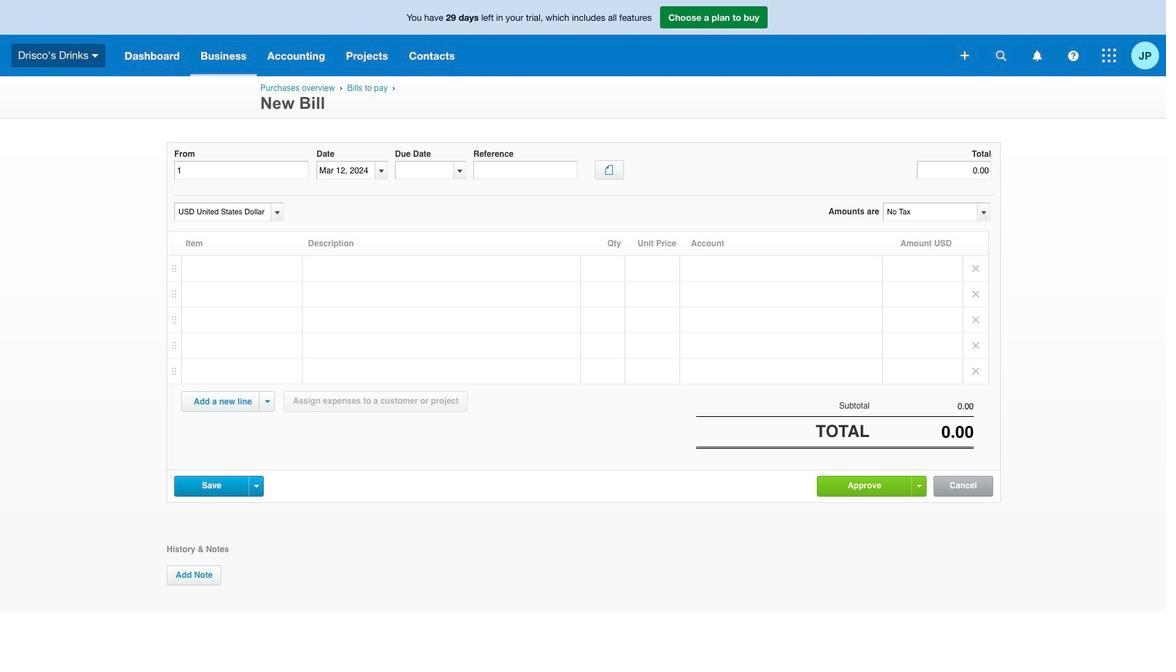 Task type: locate. For each thing, give the bounding box(es) containing it.
svg image
[[1103, 49, 1116, 62], [996, 50, 1006, 61], [92, 54, 99, 57]]

more approve options... image
[[917, 485, 922, 488]]

0 vertical spatial delete line item image
[[964, 256, 989, 281]]

svg image
[[1033, 50, 1042, 61], [1068, 50, 1079, 61], [961, 51, 969, 60]]

1 horizontal spatial svg image
[[996, 50, 1006, 61]]

None text field
[[174, 161, 309, 180], [317, 162, 375, 179], [175, 203, 269, 221], [884, 203, 977, 221], [870, 402, 974, 412], [174, 161, 309, 180], [317, 162, 375, 179], [175, 203, 269, 221], [884, 203, 977, 221], [870, 402, 974, 412]]

more add line options... image
[[265, 401, 270, 403]]

1 horizontal spatial svg image
[[1033, 50, 1042, 61]]

1 vertical spatial delete line item image
[[964, 282, 989, 307]]

None text field
[[474, 161, 578, 180], [917, 161, 991, 180], [396, 162, 453, 179], [870, 423, 974, 442], [474, 161, 578, 180], [917, 161, 991, 180], [396, 162, 453, 179], [870, 423, 974, 442]]

1 vertical spatial delete line item image
[[964, 359, 989, 384]]

delete line item image
[[964, 308, 989, 333], [964, 359, 989, 384]]

2 vertical spatial delete line item image
[[964, 333, 989, 358]]

0 horizontal spatial svg image
[[92, 54, 99, 57]]

delete line item image
[[964, 256, 989, 281], [964, 282, 989, 307], [964, 333, 989, 358]]

banner
[[0, 0, 1166, 76]]

2 delete line item image from the top
[[964, 282, 989, 307]]

0 vertical spatial delete line item image
[[964, 308, 989, 333]]

1 delete line item image from the top
[[964, 256, 989, 281]]



Task type: vqa. For each thing, say whether or not it's contained in the screenshot.
INTRO BANNER BODY element
no



Task type: describe. For each thing, give the bounding box(es) containing it.
1 delete line item image from the top
[[964, 308, 989, 333]]

2 horizontal spatial svg image
[[1068, 50, 1079, 61]]

2 horizontal spatial svg image
[[1103, 49, 1116, 62]]

0 horizontal spatial svg image
[[961, 51, 969, 60]]

2 delete line item image from the top
[[964, 359, 989, 384]]

3 delete line item image from the top
[[964, 333, 989, 358]]

more save options... image
[[254, 485, 259, 488]]



